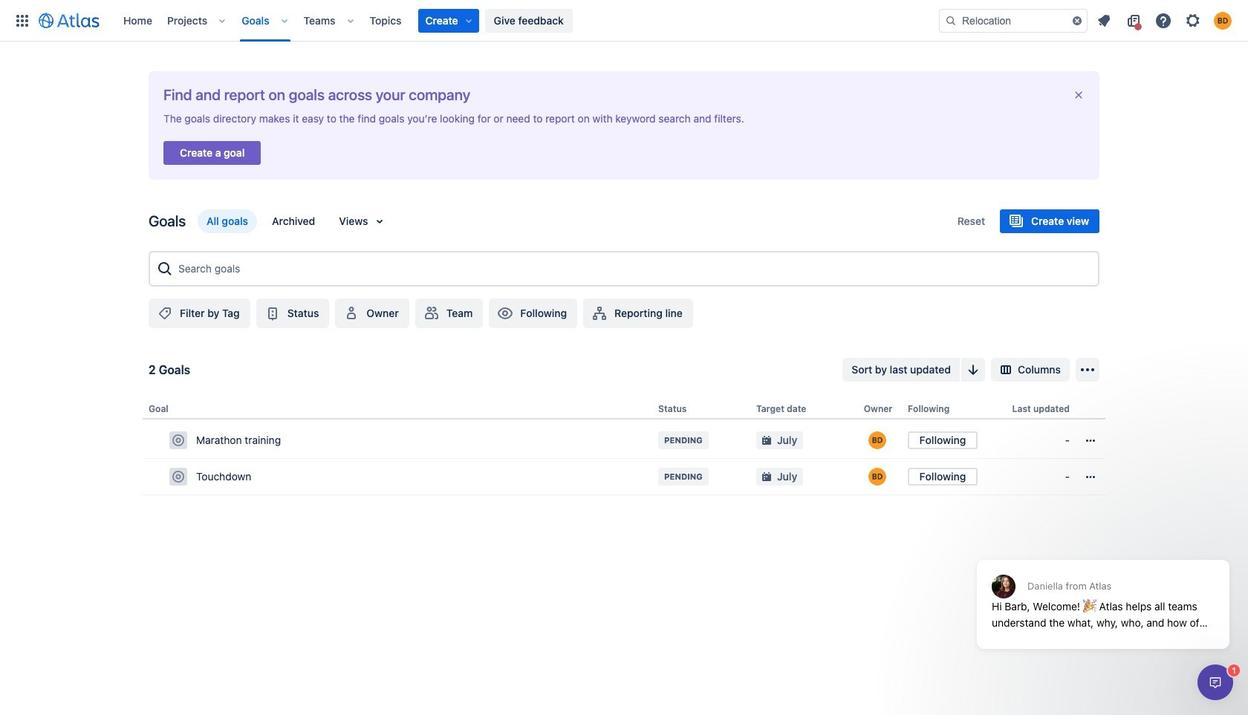 Task type: vqa. For each thing, say whether or not it's contained in the screenshot.
PROJECT GOAL icon
no



Task type: locate. For each thing, give the bounding box(es) containing it.
top element
[[9, 0, 939, 41]]

search image
[[945, 14, 957, 26]]

status image
[[264, 305, 281, 322]]

0 vertical spatial dialog
[[970, 524, 1237, 660]]

None search field
[[939, 9, 1088, 32]]

1 vertical spatial more icon image
[[1082, 468, 1100, 486]]

2 more icon image from the top
[[1082, 468, 1100, 486]]

reverse sort order image
[[964, 361, 982, 379]]

dialog
[[970, 524, 1237, 660], [1198, 665, 1233, 701]]

settings image
[[1184, 12, 1202, 29]]

notifications image
[[1095, 12, 1113, 29]]

0 vertical spatial more icon image
[[1082, 432, 1100, 450]]

banner
[[0, 0, 1248, 42]]

Search goals field
[[174, 256, 1092, 282]]

switch to... image
[[13, 12, 31, 29]]

more options image
[[1079, 361, 1097, 379]]

Search field
[[939, 9, 1088, 32]]

search goals image
[[156, 260, 174, 278]]

more icon image
[[1082, 432, 1100, 450], [1082, 468, 1100, 486]]

clear search session image
[[1071, 14, 1083, 26]]

close banner image
[[1073, 89, 1085, 101]]



Task type: describe. For each thing, give the bounding box(es) containing it.
1 vertical spatial dialog
[[1198, 665, 1233, 701]]

following image
[[497, 305, 514, 322]]

1 more icon image from the top
[[1082, 432, 1100, 450]]

label image
[[156, 305, 174, 322]]

account image
[[1214, 12, 1232, 29]]

help image
[[1155, 12, 1172, 29]]



